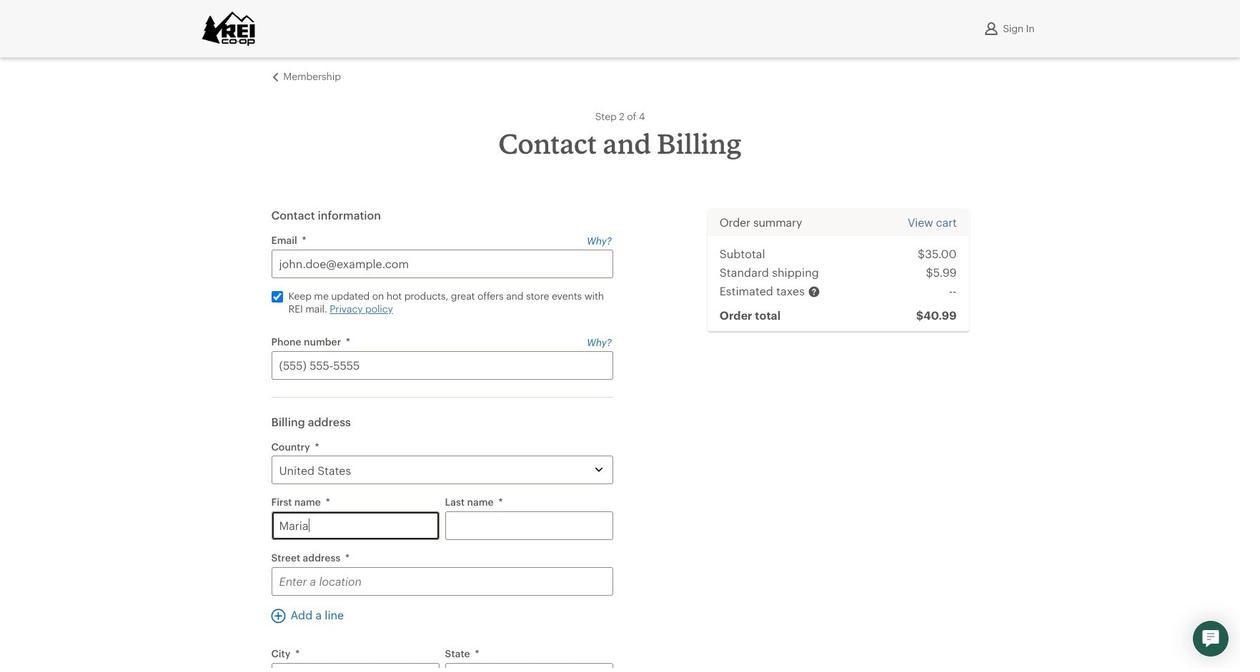 Task type: vqa. For each thing, say whether or not it's contained in the screenshot.
Regardless
no



Task type: describe. For each thing, give the bounding box(es) containing it.
return to the rei.com homepage image
[[201, 11, 256, 46]]

Street address text field
[[271, 567, 614, 595]]

none checkbox inside contact information: email address element
[[271, 291, 283, 302]]

Phone number telephone field
[[271, 351, 614, 379]]

Email email field
[[271, 249, 614, 278]]

Last name text field
[[445, 511, 614, 540]]

First name text field
[[271, 511, 440, 540]]

City text field
[[271, 663, 440, 668]]

order total element
[[888, 306, 957, 324]]



Task type: locate. For each thing, give the bounding box(es) containing it.
rei left arrow image
[[271, 73, 280, 82]]

rei add image
[[271, 608, 286, 623]]

contact information: email address element
[[271, 234, 614, 324]]

banner
[[0, 0, 1241, 57]]

None checkbox
[[271, 291, 283, 302]]

live chat image
[[1203, 630, 1220, 647]]



